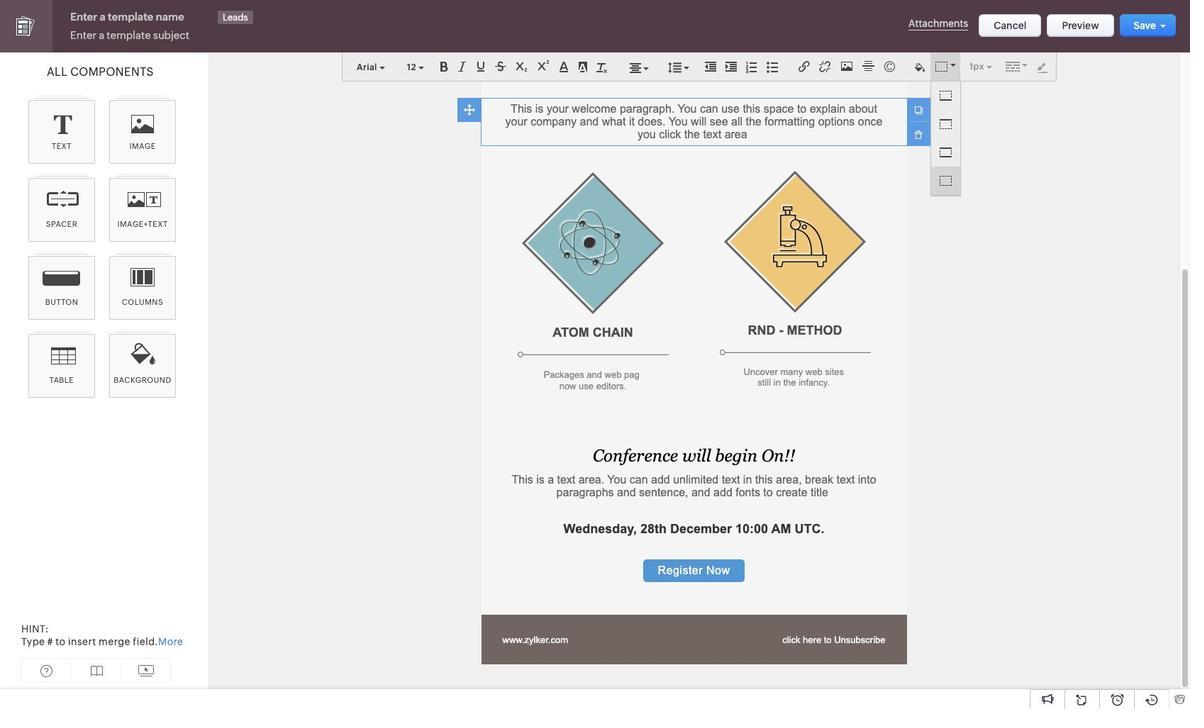 Task type: vqa. For each thing, say whether or not it's contained in the screenshot.
accounts associated with Filter Accounts by
no



Task type: locate. For each thing, give the bounding box(es) containing it.
None button
[[979, 14, 1042, 37], [1047, 14, 1114, 37], [979, 14, 1042, 37], [1047, 14, 1114, 37]]

attachments
[[909, 18, 968, 29]]

Enter a template name text field
[[67, 11, 219, 25]]



Task type: describe. For each thing, give the bounding box(es) containing it.
leads
[[223, 12, 248, 23]]

save
[[1134, 20, 1156, 31]]



